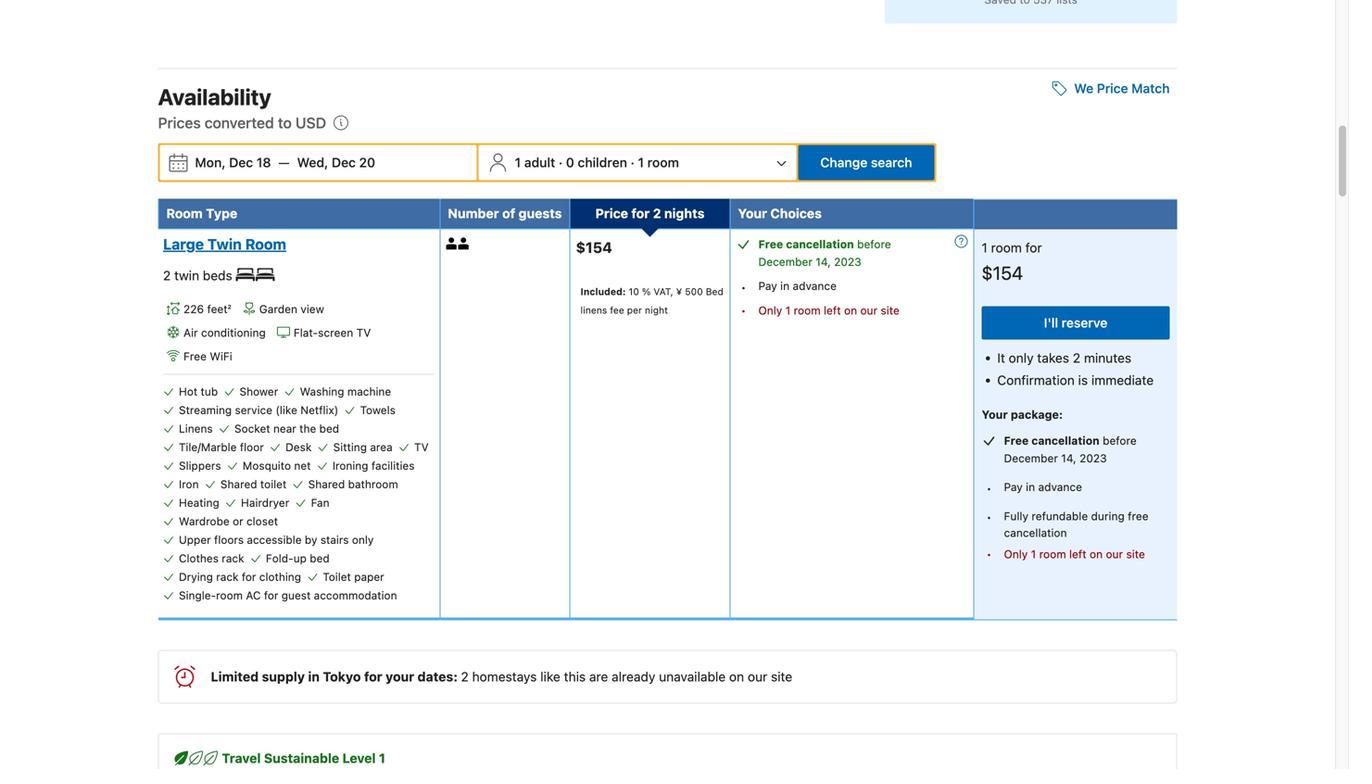 Task type: locate. For each thing, give the bounding box(es) containing it.
2 dec from the left
[[332, 155, 356, 170]]

clothing
[[259, 570, 301, 583]]

children
[[578, 155, 627, 170]]

like
[[540, 669, 561, 684]]

1 vertical spatial pay in advance
[[1004, 480, 1082, 493]]

free cancellation down choices
[[759, 238, 854, 251]]

2 vertical spatial site
[[771, 669, 793, 684]]

$154 up included:
[[576, 239, 612, 257]]

only 1 room left on our site
[[759, 304, 900, 317], [1004, 547, 1145, 560]]

1 horizontal spatial ·
[[631, 155, 635, 170]]

—
[[278, 155, 290, 170]]

before december 14, 2023 down choices
[[759, 238, 891, 268]]

cancellation down choices
[[786, 238, 854, 251]]

0 vertical spatial free
[[759, 238, 783, 251]]

cancellation inside fully refundable during free cancellation
[[1004, 526, 1067, 539]]

14, for during
[[1061, 452, 1077, 465]]

bed down netflix)
[[319, 422, 339, 435]]

your left package:
[[982, 408, 1008, 421]]

your left choices
[[738, 206, 767, 221]]

1 horizontal spatial free
[[759, 238, 783, 251]]

1 horizontal spatial our
[[860, 304, 878, 317]]

0 vertical spatial cancellation
[[786, 238, 854, 251]]

0 horizontal spatial $154
[[576, 239, 612, 257]]

dec
[[229, 155, 253, 170], [332, 155, 356, 170]]

1 vertical spatial before december 14, 2023
[[1004, 434, 1137, 465]]

0 vertical spatial price
[[1097, 81, 1128, 96]]

1 vertical spatial only 1 room left on our site
[[1004, 547, 1145, 560]]

dec left 20
[[332, 155, 356, 170]]

cancellation down package:
[[1032, 434, 1100, 447]]

shared for shared bathroom
[[308, 478, 345, 491]]

in for 1
[[780, 280, 790, 292]]

ironing facilities
[[333, 459, 415, 472]]

rack down clothes rack
[[216, 570, 239, 583]]

price down children
[[595, 206, 628, 221]]

1 horizontal spatial 14,
[[1061, 452, 1077, 465]]

free down your choices on the top right
[[759, 238, 783, 251]]

1 horizontal spatial room
[[245, 235, 286, 253]]

sitting
[[333, 440, 367, 453]]

on
[[844, 304, 857, 317], [1090, 547, 1103, 560], [729, 669, 744, 684]]

tv up facilities on the left bottom of page
[[414, 440, 429, 453]]

price for 2 nights
[[595, 206, 705, 221]]

0 horizontal spatial dec
[[229, 155, 253, 170]]

·
[[559, 155, 563, 170], [631, 155, 635, 170]]

14, down choices
[[816, 255, 831, 268]]

wardrobe
[[179, 515, 230, 528]]

1 vertical spatial $154
[[982, 262, 1023, 284]]

cancellation
[[786, 238, 854, 251], [1032, 434, 1100, 447], [1004, 526, 1067, 539]]

2 horizontal spatial in
[[1026, 480, 1035, 493]]

free cancellation for 1
[[759, 238, 854, 251]]

1 shared from the left
[[220, 478, 257, 491]]

shared up hairdryer
[[220, 478, 257, 491]]

free for only
[[759, 238, 783, 251]]

0 horizontal spatial in
[[308, 669, 320, 684]]

shower
[[240, 385, 278, 398]]

bed
[[319, 422, 339, 435], [310, 552, 330, 565]]

· right children
[[631, 155, 635, 170]]

1 vertical spatial free cancellation
[[1004, 434, 1100, 447]]

1 vertical spatial december
[[1004, 452, 1058, 465]]

0 vertical spatial $154
[[576, 239, 612, 257]]

left
[[824, 304, 841, 317], [1069, 547, 1087, 560]]

2 vertical spatial cancellation
[[1004, 526, 1067, 539]]

clothes
[[179, 552, 219, 565]]

towels
[[360, 403, 396, 416]]

· left 0
[[559, 155, 563, 170]]

2 vertical spatial our
[[748, 669, 768, 684]]

advance down choices
[[793, 280, 837, 292]]

large twin room
[[163, 235, 286, 253]]

in right the bed at the top of the page
[[780, 280, 790, 292]]

0 vertical spatial free cancellation
[[759, 238, 854, 251]]

1 horizontal spatial pay
[[1004, 480, 1023, 493]]

2 left twin
[[163, 268, 171, 283]]

1 vertical spatial 14,
[[1061, 452, 1077, 465]]

floors
[[214, 533, 244, 546]]

december
[[759, 255, 813, 268], [1004, 452, 1058, 465]]

1 horizontal spatial advance
[[1038, 480, 1082, 493]]

0 horizontal spatial shared
[[220, 478, 257, 491]]

1 vertical spatial our
[[1106, 547, 1123, 560]]

change search button
[[798, 145, 935, 180]]

14, down package:
[[1061, 452, 1077, 465]]

1 horizontal spatial before december 14, 2023
[[1004, 434, 1137, 465]]

$154 up the it on the top right
[[982, 262, 1023, 284]]

10 % vat, ¥ 500 bed linens fee per night
[[581, 286, 724, 315]]

1 vertical spatial bed
[[310, 552, 330, 565]]

1 vertical spatial price
[[595, 206, 628, 221]]

before down change search button
[[857, 238, 891, 251]]

december for 1
[[759, 255, 813, 268]]

0 horizontal spatial only 1 room left on our site
[[759, 304, 900, 317]]

view
[[301, 303, 324, 316]]

before december 14, 2023 for room
[[759, 238, 891, 268]]

travel
[[222, 750, 261, 766]]

free down your package:
[[1004, 434, 1029, 447]]

limited supply in tokyo for your dates: 2 homestays like this are already unavailable on our site
[[211, 669, 793, 684]]

already
[[612, 669, 656, 684]]

only right 'stairs'
[[352, 533, 374, 546]]

room right twin
[[245, 235, 286, 253]]

your for your choices
[[738, 206, 767, 221]]

0 vertical spatial pay
[[759, 280, 777, 292]]

price right we
[[1097, 81, 1128, 96]]

advance up refundable
[[1038, 480, 1082, 493]]

0 vertical spatial december
[[759, 255, 813, 268]]

only inside 'it only takes 2 minutes confirmation is immediate'
[[1009, 350, 1034, 366]]

0 vertical spatial on
[[844, 304, 857, 317]]

1 horizontal spatial left
[[1069, 547, 1087, 560]]

0 horizontal spatial ·
[[559, 155, 563, 170]]

tv right 'screen'
[[356, 326, 371, 339]]

0 vertical spatial advance
[[793, 280, 837, 292]]

0 vertical spatial only 1 room left on our site
[[759, 304, 900, 317]]

in
[[780, 280, 790, 292], [1026, 480, 1035, 493], [308, 669, 320, 684]]

for right more details on meals and payment options image
[[1026, 240, 1042, 255]]

immediate
[[1092, 373, 1154, 388]]

pay right the bed at the top of the page
[[759, 280, 777, 292]]

%
[[642, 286, 651, 297]]

number of guests
[[448, 206, 562, 221]]

1 vertical spatial advance
[[1038, 480, 1082, 493]]

service
[[235, 403, 272, 416]]

cancellation down fully
[[1004, 526, 1067, 539]]

before december 14, 2023 down package:
[[1004, 434, 1137, 465]]

before for left
[[857, 238, 891, 251]]

pay in advance down choices
[[759, 280, 837, 292]]

large twin room link
[[163, 235, 429, 254]]

for up ac
[[242, 570, 256, 583]]

room up large
[[166, 206, 203, 221]]

advance for during
[[1038, 480, 1082, 493]]

2 vertical spatial in
[[308, 669, 320, 684]]

2 up is
[[1073, 350, 1081, 366]]

of
[[502, 206, 515, 221]]

•
[[741, 281, 746, 294], [741, 304, 746, 317], [987, 482, 992, 495], [987, 511, 992, 524], [987, 547, 992, 560]]

your
[[386, 669, 414, 684]]

match
[[1132, 81, 1170, 96]]

0 horizontal spatial site
[[771, 669, 793, 684]]

2 vertical spatial free
[[1004, 434, 1029, 447]]

mosquito
[[243, 459, 291, 472]]

room inside 1 room for $154
[[991, 240, 1022, 255]]

iron
[[179, 478, 199, 491]]

dates:
[[418, 669, 458, 684]]

pay in advance up refundable
[[1004, 480, 1082, 493]]

2 horizontal spatial on
[[1090, 547, 1103, 560]]

this
[[564, 669, 586, 684]]

rack down floors
[[222, 552, 244, 565]]

tv
[[356, 326, 371, 339], [414, 440, 429, 453]]

fully
[[1004, 509, 1029, 522]]

1 horizontal spatial price
[[1097, 81, 1128, 96]]

large
[[163, 235, 204, 253]]

converted
[[205, 114, 274, 132]]

0
[[566, 155, 574, 170]]

confirmation
[[997, 373, 1075, 388]]

1 horizontal spatial before
[[1103, 434, 1137, 447]]

1 horizontal spatial dec
[[332, 155, 356, 170]]

we price match
[[1074, 81, 1170, 96]]

2 shared from the left
[[308, 478, 345, 491]]

your package:
[[982, 408, 1063, 421]]

free cancellation down package:
[[1004, 434, 1100, 447]]

shared up fan
[[308, 478, 345, 491]]

2 horizontal spatial site
[[1126, 547, 1145, 560]]

we price match button
[[1045, 72, 1177, 105]]

free down air
[[183, 350, 207, 363]]

0 vertical spatial rack
[[222, 552, 244, 565]]

2 vertical spatial on
[[729, 669, 744, 684]]

1 vertical spatial free
[[183, 350, 207, 363]]

wed,
[[297, 155, 328, 170]]

free cancellation for refundable
[[1004, 434, 1100, 447]]

it only takes 2 minutes confirmation is immediate
[[997, 350, 1154, 388]]

dec left the 18
[[229, 155, 253, 170]]

tile/marble floor
[[179, 440, 264, 453]]

0 horizontal spatial 2023
[[834, 255, 862, 268]]

1 horizontal spatial on
[[844, 304, 857, 317]]

1 vertical spatial 2023
[[1080, 452, 1107, 465]]

shared for shared toilet
[[220, 478, 257, 491]]

only
[[1009, 350, 1034, 366], [352, 533, 374, 546]]

0 vertical spatial tv
[[356, 326, 371, 339]]

226
[[183, 303, 204, 316]]

1 horizontal spatial tv
[[414, 440, 429, 453]]

only right the it on the top right
[[1009, 350, 1034, 366]]

in up fully
[[1026, 480, 1035, 493]]

1 vertical spatial rack
[[216, 570, 239, 583]]

0 vertical spatial 14,
[[816, 255, 831, 268]]

1 horizontal spatial in
[[780, 280, 790, 292]]

paper
[[354, 570, 384, 583]]

change
[[821, 155, 868, 170]]

1 vertical spatial only
[[1004, 547, 1028, 560]]

december down your choices on the top right
[[759, 255, 813, 268]]

pay up fully
[[1004, 480, 1023, 493]]

before down the immediate
[[1103, 434, 1137, 447]]

2 horizontal spatial free
[[1004, 434, 1029, 447]]

1 vertical spatial cancellation
[[1032, 434, 1100, 447]]

in left the tokyo
[[308, 669, 320, 684]]

0 horizontal spatial advance
[[793, 280, 837, 292]]

mosquito net
[[243, 459, 311, 472]]

0 vertical spatial before december 14, 2023
[[759, 238, 891, 268]]

bed right up
[[310, 552, 330, 565]]

0 vertical spatial your
[[738, 206, 767, 221]]

free
[[1128, 509, 1149, 522]]

occupancy image
[[458, 238, 470, 250]]

0 horizontal spatial pay
[[759, 280, 777, 292]]

0 horizontal spatial only
[[352, 533, 374, 546]]

socket
[[234, 422, 270, 435]]

0 horizontal spatial your
[[738, 206, 767, 221]]

stairs
[[320, 533, 349, 546]]

air
[[183, 326, 198, 339]]

free cancellation
[[759, 238, 854, 251], [1004, 434, 1100, 447]]

0 vertical spatial room
[[166, 206, 203, 221]]

1 vertical spatial your
[[982, 408, 1008, 421]]

desk
[[286, 440, 312, 453]]

0 vertical spatial site
[[881, 304, 900, 317]]

i'll reserve button
[[982, 306, 1170, 340]]

0 vertical spatial 2023
[[834, 255, 862, 268]]

1 horizontal spatial 2023
[[1080, 452, 1107, 465]]

december down package:
[[1004, 452, 1058, 465]]

1 vertical spatial before
[[1103, 434, 1137, 447]]

1 horizontal spatial pay in advance
[[1004, 480, 1082, 493]]

area
[[370, 440, 393, 453]]

0 horizontal spatial our
[[748, 669, 768, 684]]

rack for clothes
[[222, 552, 244, 565]]

0 horizontal spatial on
[[729, 669, 744, 684]]

december for refundable
[[1004, 452, 1058, 465]]

fold-
[[266, 552, 294, 565]]

mon, dec 18 button
[[188, 146, 278, 179]]

$154 inside 1 room for $154
[[982, 262, 1023, 284]]

it
[[997, 350, 1005, 366]]

change search
[[821, 155, 912, 170]]

netflix)
[[300, 403, 339, 416]]

2
[[653, 206, 661, 221], [163, 268, 171, 283], [1073, 350, 1081, 366], [461, 669, 469, 684]]

free for fully
[[1004, 434, 1029, 447]]

0 horizontal spatial before december 14, 2023
[[759, 238, 891, 268]]

0 horizontal spatial 14,
[[816, 255, 831, 268]]

1 horizontal spatial december
[[1004, 452, 1058, 465]]

pay
[[759, 280, 777, 292], [1004, 480, 1023, 493]]

0 horizontal spatial before
[[857, 238, 891, 251]]

night
[[645, 304, 668, 315]]

1 horizontal spatial shared
[[308, 478, 345, 491]]

2 · from the left
[[631, 155, 635, 170]]

up
[[293, 552, 307, 565]]

1 vertical spatial only
[[352, 533, 374, 546]]

2 inside 'it only takes 2 minutes confirmation is immediate'
[[1073, 350, 1081, 366]]

1 horizontal spatial only
[[1004, 547, 1028, 560]]

1 vertical spatial left
[[1069, 547, 1087, 560]]

14, for room
[[816, 255, 831, 268]]

1 horizontal spatial site
[[881, 304, 900, 317]]

1 room for $154
[[982, 240, 1042, 284]]

2023
[[834, 255, 862, 268], [1080, 452, 1107, 465]]

0 horizontal spatial free cancellation
[[759, 238, 854, 251]]

0 vertical spatial only
[[759, 304, 782, 317]]

site
[[881, 304, 900, 317], [1126, 547, 1145, 560], [771, 669, 793, 684]]

1 vertical spatial in
[[1026, 480, 1035, 493]]

0 vertical spatial only
[[1009, 350, 1034, 366]]

1 horizontal spatial only
[[1009, 350, 1034, 366]]

pay for fully
[[1004, 480, 1023, 493]]

1 vertical spatial room
[[245, 235, 286, 253]]

0 vertical spatial in
[[780, 280, 790, 292]]



Task type: vqa. For each thing, say whether or not it's contained in the screenshot.
Fold-up bed at the left bottom of page
yes



Task type: describe. For each thing, give the bounding box(es) containing it.
fold-up bed
[[266, 552, 330, 565]]

in for refundable
[[1026, 480, 1035, 493]]

ironing
[[333, 459, 368, 472]]

upper floors accessible by stairs only
[[179, 533, 374, 546]]

slippers
[[179, 459, 221, 472]]

level
[[343, 750, 376, 766]]

clothes rack
[[179, 552, 244, 565]]

takes
[[1037, 350, 1069, 366]]

1 horizontal spatial only 1 room left on our site
[[1004, 547, 1145, 560]]

is
[[1078, 373, 1088, 388]]

unavailable
[[659, 669, 726, 684]]

fee
[[610, 304, 624, 315]]

20
[[359, 155, 375, 170]]

tub
[[201, 385, 218, 398]]

pay in advance for 1
[[759, 280, 837, 292]]

air conditioning
[[183, 326, 266, 339]]

beds
[[203, 268, 232, 283]]

travel sustainable level 1
[[222, 750, 385, 766]]

shared bathroom
[[308, 478, 398, 491]]

toilet
[[323, 570, 351, 583]]

by
[[305, 533, 317, 546]]

guests
[[519, 206, 562, 221]]

heating
[[179, 496, 219, 509]]

hairdryer
[[241, 496, 289, 509]]

search
[[871, 155, 912, 170]]

wardrobe or closet
[[179, 515, 278, 528]]

closet
[[246, 515, 278, 528]]

screen
[[318, 326, 353, 339]]

rack for drying
[[216, 570, 239, 583]]

¥
[[676, 286, 682, 297]]

minutes
[[1084, 350, 1132, 366]]

1 vertical spatial tv
[[414, 440, 429, 453]]

before for free
[[1103, 434, 1137, 447]]

10
[[629, 286, 639, 297]]

2 left nights
[[653, 206, 661, 221]]

pay for only
[[759, 280, 777, 292]]

your for your package:
[[982, 408, 1008, 421]]

0 horizontal spatial price
[[595, 206, 628, 221]]

streaming
[[179, 403, 232, 416]]

included:
[[581, 286, 626, 297]]

free wifi
[[183, 350, 232, 363]]

i'll reserve
[[1044, 315, 1108, 330]]

1 · from the left
[[559, 155, 563, 170]]

0 horizontal spatial free
[[183, 350, 207, 363]]

wifi
[[210, 350, 232, 363]]

type
[[206, 206, 237, 221]]

1 adult · 0 children · 1 room button
[[481, 145, 795, 180]]

washing machine
[[300, 385, 391, 398]]

socket near the bed
[[234, 422, 339, 435]]

choices
[[771, 206, 822, 221]]

flat-screen tv
[[294, 326, 371, 339]]

mon,
[[195, 155, 226, 170]]

more details on meals and payment options image
[[955, 235, 968, 248]]

advance for room
[[793, 280, 837, 292]]

cancellation for during
[[1032, 434, 1100, 447]]

per
[[627, 304, 642, 315]]

price inside dropdown button
[[1097, 81, 1128, 96]]

sustainable
[[264, 750, 339, 766]]

for left your
[[364, 669, 382, 684]]

500
[[685, 286, 703, 297]]

for right ac
[[264, 589, 278, 602]]

occupancy image
[[446, 238, 458, 250]]

2 twin beds
[[163, 268, 236, 283]]

0 horizontal spatial only
[[759, 304, 782, 317]]

shared toilet
[[220, 478, 287, 491]]

facilities
[[371, 459, 415, 472]]

for left nights
[[632, 206, 650, 221]]

single-room ac for guest accommodation
[[179, 589, 397, 602]]

conditioning
[[201, 326, 266, 339]]

0 horizontal spatial room
[[166, 206, 203, 221]]

single-
[[179, 589, 216, 602]]

before december 14, 2023 for during
[[1004, 434, 1137, 465]]

bathroom
[[348, 478, 398, 491]]

room inside dropdown button
[[648, 155, 679, 170]]

room inside "large twin room" link
[[245, 235, 286, 253]]

twin
[[174, 268, 199, 283]]

toilet paper
[[323, 570, 384, 583]]

sitting area
[[333, 440, 393, 453]]

the
[[299, 422, 316, 435]]

0 horizontal spatial tv
[[356, 326, 371, 339]]

wed, dec 20 button
[[290, 146, 383, 179]]

prices
[[158, 114, 201, 132]]

nights
[[664, 206, 705, 221]]

2 horizontal spatial our
[[1106, 547, 1123, 560]]

upper
[[179, 533, 211, 546]]

garden
[[259, 303, 297, 316]]

twin
[[208, 235, 242, 253]]

near
[[273, 422, 296, 435]]

hot
[[179, 385, 198, 398]]

0 vertical spatial bed
[[319, 422, 339, 435]]

2023 for during
[[1080, 452, 1107, 465]]

fully refundable during free cancellation
[[1004, 509, 1149, 539]]

1 dec from the left
[[229, 155, 253, 170]]

hot tub
[[179, 385, 218, 398]]

during
[[1091, 509, 1125, 522]]

0 horizontal spatial left
[[824, 304, 841, 317]]

room type
[[166, 206, 237, 221]]

pay in advance for refundable
[[1004, 480, 1082, 493]]

fan
[[311, 496, 330, 509]]

2023 for room
[[834, 255, 862, 268]]

prices converted to usd
[[158, 114, 326, 132]]

homestays
[[472, 669, 537, 684]]

tile/marble
[[179, 440, 237, 453]]

streaming service (like netflix)
[[179, 403, 339, 416]]

2 right dates:
[[461, 669, 469, 684]]

for inside 1 room for $154
[[1026, 240, 1042, 255]]

guest
[[282, 589, 311, 602]]

ac
[[246, 589, 261, 602]]

cancellation for room
[[786, 238, 854, 251]]

your choices
[[738, 206, 822, 221]]

we
[[1074, 81, 1094, 96]]

1 inside 1 room for $154
[[982, 240, 988, 255]]

mon, dec 18 — wed, dec 20
[[195, 155, 375, 170]]

0 vertical spatial our
[[860, 304, 878, 317]]



